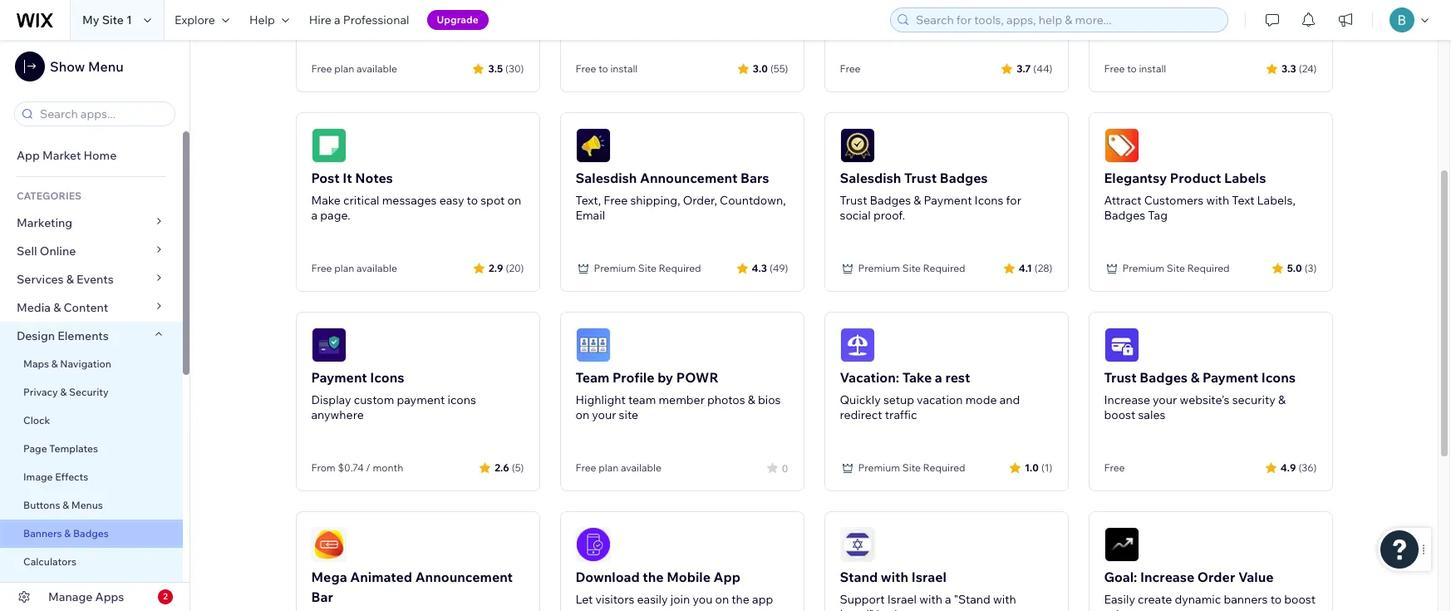 Task type: describe. For each thing, give the bounding box(es) containing it.
with right "stand
[[994, 592, 1017, 607]]

photos
[[708, 392, 746, 407]]

traffic
[[885, 407, 918, 422]]

1 vertical spatial israel
[[888, 592, 917, 607]]

create
[[1138, 592, 1173, 607]]

maps
[[23, 358, 49, 370]]

free right (1)
[[1105, 461, 1125, 474]]

(3)
[[1305, 262, 1318, 274]]

app market home link
[[0, 141, 183, 170]]

install for 3.3 (24)
[[1140, 62, 1167, 75]]

Search apps... field
[[35, 102, 170, 126]]

& inside "link"
[[51, 358, 58, 370]]

page templates
[[23, 442, 100, 455]]

badge
[[877, 607, 912, 611]]

bars
[[741, 170, 770, 186]]

rest
[[946, 369, 971, 386]]

anywhere
[[311, 407, 364, 422]]

page.
[[320, 208, 351, 223]]

text
[[1233, 193, 1255, 208]]

from $0.74 / month
[[311, 461, 403, 474]]

& left events
[[66, 272, 74, 287]]

salesdish for salesdish trust badges
[[840, 170, 902, 186]]

mobile
[[667, 569, 711, 585]]

site for salesdish announcement bars
[[638, 262, 657, 274]]

social
[[840, 208, 871, 223]]

(36)
[[1299, 461, 1318, 474]]

marketing link
[[0, 209, 183, 237]]

categories
[[17, 190, 82, 202]]

increase inside goal: increase order value easily create dynamic banners to boost sales
[[1141, 569, 1195, 585]]

banners & badges link
[[0, 520, 183, 548]]

free plan available for 3.5 (30)
[[311, 62, 397, 75]]

banners
[[23, 527, 62, 540]]

effects
[[55, 471, 88, 483]]

payment inside payment icons display custom payment icons anywhere
[[311, 369, 367, 386]]

maps & navigation link
[[0, 350, 183, 378]]

templates
[[49, 442, 98, 455]]

& up website's
[[1191, 369, 1200, 386]]

salesdish trust badges logo image
[[840, 128, 875, 163]]

join
[[671, 592, 690, 607]]

your inside the trust badges & payment icons increase your website's security & boost sales
[[1153, 392, 1178, 407]]

4.1
[[1019, 262, 1033, 274]]

3.5
[[488, 62, 503, 74]]

icons inside the trust badges & payment icons increase your website's security & boost sales
[[1262, 369, 1296, 386]]

download the mobile app logo image
[[576, 527, 611, 562]]

online
[[40, 244, 76, 259]]

critical
[[343, 193, 380, 208]]

salesdish for salesdish announcement bars
[[576, 170, 637, 186]]

payment icons display custom payment icons anywhere
[[311, 369, 476, 422]]

(1)
[[1042, 461, 1053, 474]]

1
[[126, 12, 132, 27]]

setup
[[884, 392, 915, 407]]

free plan available for 2.9 (20)
[[311, 262, 397, 274]]

services & events
[[17, 272, 114, 287]]

app
[[753, 592, 774, 607]]

0 vertical spatial israel
[[912, 569, 947, 585]]

member
[[659, 392, 705, 407]]

required for announcement
[[659, 262, 702, 274]]

order
[[1198, 569, 1236, 585]]

show menu button
[[15, 52, 124, 81]]

4.1 (28)
[[1019, 262, 1053, 274]]

tag
[[1149, 208, 1168, 223]]

clock link
[[0, 407, 183, 435]]

content
[[64, 300, 108, 315]]

free inside salesdish announcement bars text, free shipping, order, countdown, email
[[604, 193, 628, 208]]

salesdish announcement bars text, free shipping, order, countdown, email
[[576, 170, 786, 223]]

stand with israel support israel with a "stand with israel" badge
[[840, 569, 1017, 611]]

team profile by powr logo image
[[576, 328, 611, 363]]

stand
[[840, 569, 878, 585]]

a inside vacation: take a rest quickly setup vacation mode and redirect traffic
[[935, 369, 943, 386]]

free down "search for tools, apps, help & more..." field
[[1105, 62, 1125, 75]]

sales inside goal: increase order value easily create dynamic banners to boost sales
[[1105, 607, 1132, 611]]

privacy & security link
[[0, 378, 183, 407]]

security
[[69, 386, 109, 398]]

2.6
[[495, 461, 510, 474]]

calculators
[[23, 555, 77, 568]]

page templates link
[[0, 435, 183, 463]]

goal:
[[1105, 569, 1138, 585]]

vacation
[[917, 392, 963, 407]]

vacation: take a rest logo image
[[840, 328, 875, 363]]

app inside download the mobile app let visitors easily join you on the app
[[714, 569, 741, 585]]

easily
[[1105, 592, 1136, 607]]

plan for 2.9
[[334, 262, 354, 274]]

customers
[[1145, 193, 1204, 208]]

install for 3.0 (55)
[[611, 62, 638, 75]]

image effects
[[23, 471, 88, 483]]

1 vertical spatial the
[[732, 592, 750, 607]]

premium for text,
[[594, 262, 636, 274]]

5.0 (3)
[[1288, 262, 1318, 274]]

required for trust
[[923, 262, 966, 274]]

a inside "link"
[[334, 12, 341, 27]]

team
[[629, 392, 656, 407]]

3.7 (44)
[[1017, 62, 1053, 74]]

2.9
[[489, 262, 503, 274]]

security
[[1233, 392, 1276, 407]]

media
[[17, 300, 51, 315]]

post it notes make critical messages easy to spot on a page.
[[311, 170, 521, 223]]

1.0 (1)
[[1025, 461, 1053, 474]]

website's
[[1180, 392, 1230, 407]]

page
[[23, 442, 47, 455]]

(55)
[[771, 62, 789, 74]]

post it notes logo image
[[311, 128, 346, 163]]

& right security
[[1279, 392, 1286, 407]]

(24)
[[1299, 62, 1318, 74]]

3.5 (30)
[[488, 62, 524, 74]]

3.3
[[1282, 62, 1297, 74]]

navigation
[[60, 358, 111, 370]]

(20)
[[506, 262, 524, 274]]

manage apps
[[48, 590, 124, 605]]

site for vacation: take a rest
[[903, 461, 921, 474]]

on inside team profile by powr highlight team member photos & bios on your site
[[576, 407, 590, 422]]

hire a professional link
[[299, 0, 420, 40]]

3.7
[[1017, 62, 1031, 74]]

vacation:
[[840, 369, 900, 386]]

& right media
[[53, 300, 61, 315]]

buttons & menus link
[[0, 491, 183, 520]]

2 vertical spatial available
[[621, 461, 662, 474]]

your inside team profile by powr highlight team member photos & bios on your site
[[592, 407, 617, 422]]

to up elegantsy product labels logo
[[1128, 62, 1137, 75]]

/
[[366, 461, 371, 474]]

with right badge
[[920, 592, 943, 607]]

Search for tools, apps, help & more... field
[[911, 8, 1223, 32]]

a inside "stand with israel support israel with a "stand with israel" badge"
[[946, 592, 952, 607]]

site for elegantsy product labels
[[1167, 262, 1186, 274]]

payment inside the trust badges & payment icons increase your website's security & boost sales
[[1203, 369, 1259, 386]]



Task type: locate. For each thing, give the bounding box(es) containing it.
install
[[611, 62, 638, 75], [1140, 62, 1167, 75]]

services & events link
[[0, 265, 183, 294]]

0 vertical spatial the
[[643, 569, 664, 585]]

available down the site
[[621, 461, 662, 474]]

easily
[[637, 592, 668, 607]]

icons
[[448, 392, 476, 407]]

trust badges & payment icons logo image
[[1105, 328, 1140, 363]]

manage
[[48, 590, 93, 605]]

trust up proof.
[[905, 170, 937, 186]]

with left text
[[1207, 193, 1230, 208]]

1 vertical spatial available
[[357, 262, 397, 274]]

1 vertical spatial trust
[[840, 193, 868, 208]]

premium site required down proof.
[[859, 262, 966, 274]]

icons up custom
[[370, 369, 405, 386]]

salesdish inside salesdish announcement bars text, free shipping, order, countdown, email
[[576, 170, 637, 186]]

0 vertical spatial app
[[17, 148, 40, 163]]

(44)
[[1034, 62, 1053, 74]]

0 horizontal spatial announcement
[[415, 569, 513, 585]]

menu
[[88, 58, 124, 75]]

& inside salesdish trust badges trust badges & payment icons for social proof.
[[914, 193, 922, 208]]

dynamic
[[1175, 592, 1222, 607]]

0 horizontal spatial on
[[508, 193, 521, 208]]

0 vertical spatial increase
[[1105, 392, 1151, 407]]

on inside download the mobile app let visitors easily join you on the app
[[716, 592, 729, 607]]

1 horizontal spatial salesdish
[[840, 170, 902, 186]]

boost inside goal: increase order value easily create dynamic banners to boost sales
[[1285, 592, 1316, 607]]

boost down trust badges & payment icons logo
[[1105, 407, 1136, 422]]

premium site required
[[594, 262, 702, 274], [859, 262, 966, 274], [1123, 262, 1230, 274], [859, 461, 966, 474]]

sales left website's
[[1139, 407, 1166, 422]]

clock
[[23, 414, 50, 427]]

1 vertical spatial boost
[[1285, 592, 1316, 607]]

download
[[576, 569, 640, 585]]

1 free to install from the left
[[576, 62, 638, 75]]

1 vertical spatial on
[[576, 407, 590, 422]]

free plan available down page.
[[311, 262, 397, 274]]

1 horizontal spatial icons
[[975, 193, 1004, 208]]

0 horizontal spatial trust
[[840, 193, 868, 208]]

2 install from the left
[[1140, 62, 1167, 75]]

site left 1
[[102, 12, 124, 27]]

buttons & menus
[[23, 499, 103, 511]]

& right privacy
[[60, 386, 67, 398]]

a inside post it notes make critical messages easy to spot on a page.
[[311, 208, 318, 223]]

help button
[[239, 0, 299, 40]]

& inside team profile by powr highlight team member photos & bios on your site
[[748, 392, 756, 407]]

sell online link
[[0, 237, 183, 265]]

premium for trust
[[859, 262, 901, 274]]

to left spot on the left of the page
[[467, 193, 478, 208]]

apps
[[95, 590, 124, 605]]

0 horizontal spatial app
[[17, 148, 40, 163]]

premium down email in the top left of the page
[[594, 262, 636, 274]]

premium site required down traffic
[[859, 461, 966, 474]]

with up badge
[[881, 569, 909, 585]]

trust down trust badges & payment icons logo
[[1105, 369, 1137, 386]]

stand with israel logo image
[[840, 527, 875, 562]]

trust inside the trust badges & payment icons increase your website's security & boost sales
[[1105, 369, 1137, 386]]

1 horizontal spatial announcement
[[640, 170, 738, 186]]

free plan available down hire a professional "link"
[[311, 62, 397, 75]]

a left the rest
[[935, 369, 943, 386]]

premium site required for text,
[[594, 262, 702, 274]]

plan down page.
[[334, 262, 354, 274]]

required down salesdish trust badges trust badges & payment icons for social proof.
[[923, 262, 966, 274]]

free to install
[[576, 62, 638, 75], [1105, 62, 1167, 75]]

support
[[840, 592, 885, 607]]

available for 3.5 (30)
[[357, 62, 397, 75]]

email
[[576, 208, 605, 223]]

icons up security
[[1262, 369, 1296, 386]]

on right you
[[716, 592, 729, 607]]

1 horizontal spatial the
[[732, 592, 750, 607]]

premium site required down shipping,
[[594, 262, 702, 274]]

services
[[17, 272, 64, 287]]

spot
[[481, 193, 505, 208]]

trust badges & payment icons increase your website's security & boost sales
[[1105, 369, 1296, 422]]

premium down the redirect
[[859, 461, 901, 474]]

salesdish inside salesdish trust badges trust badges & payment icons for social proof.
[[840, 170, 902, 186]]

& left menus
[[62, 499, 69, 511]]

2 salesdish from the left
[[840, 170, 902, 186]]

payment icons logo image
[[311, 328, 346, 363]]

sell online
[[17, 244, 76, 259]]

badges inside the sidebar element
[[73, 527, 109, 540]]

to down value
[[1271, 592, 1282, 607]]

0 horizontal spatial salesdish
[[576, 170, 637, 186]]

mega animated announcement bar logo image
[[311, 527, 346, 562]]

app right "mobile"
[[714, 569, 741, 585]]

month
[[373, 461, 403, 474]]

israel right stand
[[912, 569, 947, 585]]

goal: increase order value easily create dynamic banners to boost sales
[[1105, 569, 1316, 611]]

& left bios
[[748, 392, 756, 407]]

1 vertical spatial sales
[[1105, 607, 1132, 611]]

(28)
[[1035, 262, 1053, 274]]

elegantsy product labels logo image
[[1105, 128, 1140, 163]]

app inside the sidebar element
[[17, 148, 40, 163]]

plan down highlight
[[599, 461, 619, 474]]

your left website's
[[1153, 392, 1178, 407]]

1 install from the left
[[611, 62, 638, 75]]

to inside goal: increase order value easily create dynamic banners to boost sales
[[1271, 592, 1282, 607]]

buttons
[[23, 499, 60, 511]]

install up salesdish announcement bars logo
[[611, 62, 638, 75]]

required down the elegantsy product labels attract customers with text labels, badges tag
[[1188, 262, 1230, 274]]

payment up security
[[1203, 369, 1259, 386]]

increase down trust badges & payment icons logo
[[1105, 392, 1151, 407]]

visitors
[[596, 592, 635, 607]]

elegantsy
[[1105, 170, 1168, 186]]

site down proof.
[[903, 262, 921, 274]]

2 vertical spatial trust
[[1105, 369, 1137, 386]]

0 horizontal spatial sales
[[1105, 607, 1132, 611]]

badges
[[940, 170, 988, 186], [870, 193, 912, 208], [1105, 208, 1146, 223], [1140, 369, 1188, 386], [73, 527, 109, 540]]

icons inside payment icons display custom payment icons anywhere
[[370, 369, 405, 386]]

4.9
[[1281, 461, 1297, 474]]

site down tag at the right
[[1167, 262, 1186, 274]]

plan down hire a professional
[[334, 62, 354, 75]]

explore
[[175, 12, 215, 27]]

available down critical
[[357, 262, 397, 274]]

4.9 (36)
[[1281, 461, 1318, 474]]

2.6 (5)
[[495, 461, 524, 474]]

israel"
[[840, 607, 874, 611]]

increase up create
[[1141, 569, 1195, 585]]

1 vertical spatial increase
[[1141, 569, 1195, 585]]

badges inside the trust badges & payment icons increase your website's security & boost sales
[[1140, 369, 1188, 386]]

quickly
[[840, 392, 881, 407]]

1 vertical spatial app
[[714, 569, 741, 585]]

with inside the elegantsy product labels attract customers with text labels, badges tag
[[1207, 193, 1230, 208]]

icons inside salesdish trust badges trust badges & payment icons for social proof.
[[975, 193, 1004, 208]]

mode
[[966, 392, 997, 407]]

payment up "display"
[[311, 369, 367, 386]]

& right maps
[[51, 358, 58, 370]]

0 vertical spatial free plan available
[[311, 62, 397, 75]]

sales down goal:
[[1105, 607, 1132, 611]]

boost inside the trust badges & payment icons increase your website's security & boost sales
[[1105, 407, 1136, 422]]

3.0 (55)
[[753, 62, 789, 74]]

0 horizontal spatial the
[[643, 569, 664, 585]]

take
[[903, 369, 932, 386]]

premium site required for rest
[[859, 461, 966, 474]]

badges inside the elegantsy product labels attract customers with text labels, badges tag
[[1105, 208, 1146, 223]]

& right banners
[[64, 527, 71, 540]]

payment right proof.
[[924, 193, 972, 208]]

1 horizontal spatial install
[[1140, 62, 1167, 75]]

1 horizontal spatial boost
[[1285, 592, 1316, 607]]

premium site required for trust
[[859, 262, 966, 274]]

2 horizontal spatial icons
[[1262, 369, 1296, 386]]

from
[[311, 461, 336, 474]]

0 vertical spatial on
[[508, 193, 521, 208]]

site down shipping,
[[638, 262, 657, 274]]

premium site required down tag at the right
[[1123, 262, 1230, 274]]

shipping,
[[631, 193, 681, 208]]

on right spot on the left of the page
[[508, 193, 521, 208]]

team profile by powr highlight team member photos & bios on your site
[[576, 369, 781, 422]]

design elements link
[[0, 322, 183, 350]]

0 vertical spatial plan
[[334, 62, 354, 75]]

free plan available down the site
[[576, 461, 662, 474]]

attract
[[1105, 193, 1142, 208]]

1 vertical spatial plan
[[334, 262, 354, 274]]

free down hire
[[311, 62, 332, 75]]

1 salesdish from the left
[[576, 170, 637, 186]]

2 free to install from the left
[[1105, 62, 1167, 75]]

0 vertical spatial announcement
[[640, 170, 738, 186]]

available for 2.9 (20)
[[357, 262, 397, 274]]

trust left proof.
[[840, 193, 868, 208]]

custom
[[354, 392, 394, 407]]

salesdish announcement bars logo image
[[576, 128, 611, 163]]

salesdish up text,
[[576, 170, 637, 186]]

a left "stand
[[946, 592, 952, 607]]

required for product
[[1188, 262, 1230, 274]]

0 vertical spatial available
[[357, 62, 397, 75]]

sidebar element
[[0, 40, 190, 611]]

site for salesdish trust badges
[[903, 262, 921, 274]]

upgrade button
[[427, 10, 489, 30]]

professional
[[343, 12, 410, 27]]

2 vertical spatial plan
[[599, 461, 619, 474]]

2 horizontal spatial payment
[[1203, 369, 1259, 386]]

animated
[[350, 569, 412, 585]]

it
[[343, 170, 352, 186]]

announcement right animated
[[415, 569, 513, 585]]

on down team
[[576, 407, 590, 422]]

make
[[311, 193, 341, 208]]

app left market in the top left of the page
[[17, 148, 40, 163]]

announcement inside salesdish announcement bars text, free shipping, order, countdown, email
[[640, 170, 738, 186]]

premium down tag at the right
[[1123, 262, 1165, 274]]

"stand
[[954, 592, 991, 607]]

premium site required for attract
[[1123, 262, 1230, 274]]

profile
[[613, 369, 655, 386]]

1 horizontal spatial trust
[[905, 170, 937, 186]]

1 horizontal spatial free to install
[[1105, 62, 1167, 75]]

israel right support
[[888, 592, 917, 607]]

privacy & security
[[23, 386, 109, 398]]

premium for rest
[[859, 461, 901, 474]]

install up elegantsy product labels logo
[[1140, 62, 1167, 75]]

site down traffic
[[903, 461, 921, 474]]

payment inside salesdish trust badges trust badges & payment icons for social proof.
[[924, 193, 972, 208]]

1 horizontal spatial payment
[[924, 193, 972, 208]]

sales inside the trust badges & payment icons increase your website's security & boost sales
[[1139, 407, 1166, 422]]

mega animated announcement bar
[[311, 569, 513, 605]]

on inside post it notes make critical messages easy to spot on a page.
[[508, 193, 521, 208]]

1.0
[[1025, 461, 1039, 474]]

free to install up elegantsy product labels logo
[[1105, 62, 1167, 75]]

on for download the mobile app
[[716, 592, 729, 607]]

2 horizontal spatial on
[[716, 592, 729, 607]]

you
[[693, 592, 713, 607]]

2 vertical spatial on
[[716, 592, 729, 607]]

2 horizontal spatial trust
[[1105, 369, 1137, 386]]

design
[[17, 328, 55, 343]]

free
[[311, 62, 332, 75], [576, 62, 597, 75], [840, 62, 861, 75], [1105, 62, 1125, 75], [604, 193, 628, 208], [311, 262, 332, 274], [576, 461, 597, 474], [1105, 461, 1125, 474]]

my
[[82, 12, 99, 27]]

on for post it notes
[[508, 193, 521, 208]]

announcement inside mega animated announcement bar
[[415, 569, 513, 585]]

premium for attract
[[1123, 262, 1165, 274]]

0 vertical spatial boost
[[1105, 407, 1136, 422]]

1 horizontal spatial app
[[714, 569, 741, 585]]

required down order,
[[659, 262, 702, 274]]

the left app
[[732, 592, 750, 607]]

free right text,
[[604, 193, 628, 208]]

salesdish down salesdish trust badges logo
[[840, 170, 902, 186]]

1 vertical spatial announcement
[[415, 569, 513, 585]]

0 horizontal spatial payment
[[311, 369, 367, 386]]

free right (30)
[[576, 62, 597, 75]]

media & content
[[17, 300, 108, 315]]

0 horizontal spatial boost
[[1105, 407, 1136, 422]]

1 horizontal spatial your
[[1153, 392, 1178, 407]]

app market home
[[17, 148, 117, 163]]

free right (55)
[[840, 62, 861, 75]]

events
[[77, 272, 114, 287]]

design elements
[[17, 328, 109, 343]]

announcement up order,
[[640, 170, 738, 186]]

home
[[84, 148, 117, 163]]

plan for 3.5
[[334, 62, 354, 75]]

image
[[23, 471, 53, 483]]

upgrade
[[437, 13, 479, 26]]

with
[[1207, 193, 1230, 208], [881, 569, 909, 585], [920, 592, 943, 607], [994, 592, 1017, 607]]

& right proof.
[[914, 193, 922, 208]]

increase inside the trust badges & payment icons increase your website's security & boost sales
[[1105, 392, 1151, 407]]

my site 1
[[82, 12, 132, 27]]

a right hire
[[334, 12, 341, 27]]

0 horizontal spatial your
[[592, 407, 617, 422]]

free to install for 3.3 (24)
[[1105, 62, 1167, 75]]

a left page.
[[311, 208, 318, 223]]

order,
[[683, 193, 718, 208]]

free right (5)
[[576, 461, 597, 474]]

1 horizontal spatial on
[[576, 407, 590, 422]]

your left the site
[[592, 407, 617, 422]]

banners
[[1224, 592, 1268, 607]]

0 horizontal spatial free to install
[[576, 62, 638, 75]]

the up easily
[[643, 569, 664, 585]]

goal: increase order value logo image
[[1105, 527, 1140, 562]]

2 vertical spatial free plan available
[[576, 461, 662, 474]]

required down vacation
[[923, 461, 966, 474]]

product
[[1171, 170, 1222, 186]]

announcement
[[640, 170, 738, 186], [415, 569, 513, 585]]

hire
[[309, 12, 332, 27]]

0 horizontal spatial install
[[611, 62, 638, 75]]

1 horizontal spatial sales
[[1139, 407, 1166, 422]]

0 horizontal spatial icons
[[370, 369, 405, 386]]

available down professional
[[357, 62, 397, 75]]

0 vertical spatial trust
[[905, 170, 937, 186]]

icons left for
[[975, 193, 1004, 208]]

boost right 'banners'
[[1285, 592, 1316, 607]]

elements
[[58, 328, 109, 343]]

1 vertical spatial free plan available
[[311, 262, 397, 274]]

free to install up salesdish announcement bars logo
[[576, 62, 638, 75]]

labels,
[[1258, 193, 1296, 208]]

a
[[334, 12, 341, 27], [311, 208, 318, 223], [935, 369, 943, 386], [946, 592, 952, 607]]

5.0
[[1288, 262, 1303, 274]]

to inside post it notes make critical messages easy to spot on a page.
[[467, 193, 478, 208]]

show
[[50, 58, 85, 75]]

to up salesdish announcement bars logo
[[599, 62, 608, 75]]

easy
[[440, 193, 464, 208]]

free to install for 3.0 (55)
[[576, 62, 638, 75]]

vacation: take a rest quickly setup vacation mode and redirect traffic
[[840, 369, 1021, 422]]

premium down proof.
[[859, 262, 901, 274]]

free down page.
[[311, 262, 332, 274]]

0 vertical spatial sales
[[1139, 407, 1166, 422]]

required for take
[[923, 461, 966, 474]]



Task type: vqa. For each thing, say whether or not it's contained in the screenshot.


